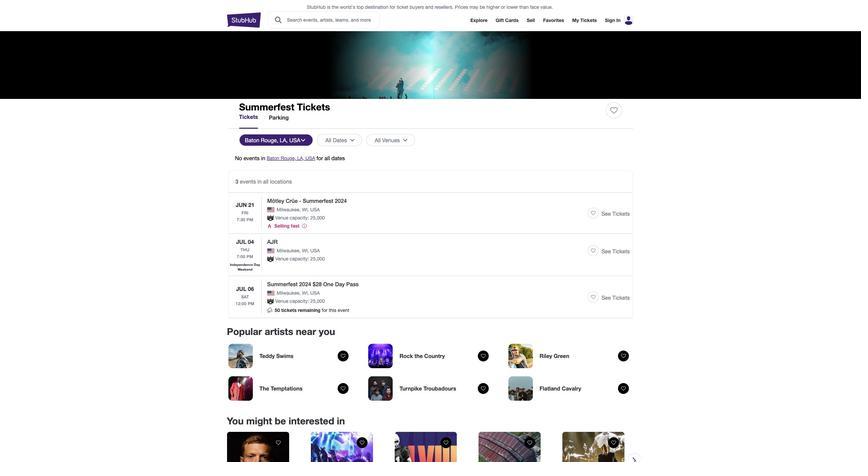 Task type: locate. For each thing, give the bounding box(es) containing it.
mötley crüe - summerfest 2024
[[267, 198, 347, 204]]

cards
[[505, 17, 519, 23]]

1 vertical spatial rouge,
[[281, 156, 296, 161]]

2 vertical spatial milwaukee,
[[277, 291, 301, 296]]

1 vertical spatial pm
[[247, 255, 253, 260]]

gift cards link
[[496, 17, 519, 23]]

the right rock
[[414, 353, 423, 360]]

1 vertical spatial events
[[240, 179, 256, 185]]

events
[[244, 155, 260, 162], [240, 179, 256, 185]]

0 vertical spatial summerfest
[[239, 101, 294, 113]]

1 vertical spatial milwaukee,
[[277, 249, 301, 254]]

0 horizontal spatial baton
[[245, 137, 259, 143]]

day right one
[[335, 281, 345, 288]]

for left ticket
[[390, 4, 395, 10]]

wi, for -
[[302, 207, 309, 213]]

0 vertical spatial us national flag image
[[267, 207, 275, 213]]

3
[[235, 179, 238, 185]]

for left this
[[322, 308, 327, 314]]

all for all dates
[[325, 137, 331, 143]]

see
[[601, 211, 611, 217], [601, 249, 611, 255], [601, 295, 611, 301]]

milwaukee, up "tickets"
[[277, 291, 301, 296]]

1 vertical spatial baton
[[267, 156, 279, 161]]

events inside 3 events in all locations
[[240, 179, 256, 185]]

capacity: up summerfest 2024 $28 one day pass on the left of the page
[[290, 257, 309, 262]]

2 vertical spatial wi,
[[302, 291, 309, 296]]

2 vertical spatial summerfest
[[267, 281, 298, 288]]

3 wi, from the top
[[302, 291, 309, 296]]

resellers.
[[435, 4, 454, 10]]

0 vertical spatial milwaukee, wi, usa
[[277, 207, 320, 213]]

2 all from the left
[[375, 137, 381, 143]]

0 horizontal spatial be
[[275, 416, 286, 427]]

baton rouge, la, usa button up no events in baton rouge, la, usa for all dates
[[239, 134, 313, 146]]

0 vertical spatial in
[[261, 155, 265, 162]]

1 horizontal spatial the
[[414, 353, 423, 360]]

artists
[[265, 327, 293, 338]]

1 us national flag image from the top
[[267, 207, 275, 213]]

us national flag image for ajr
[[267, 249, 275, 254]]

swims
[[276, 353, 293, 360]]

0 horizontal spatial rouge,
[[261, 137, 278, 143]]

0 horizontal spatial day
[[254, 263, 260, 267]]

us national flag image
[[267, 207, 275, 213], [267, 249, 275, 254]]

la, up no events in baton rouge, la, usa for all dates
[[280, 137, 288, 143]]

1 milwaukee, from the top
[[277, 207, 301, 213]]

0 vertical spatial milwaukee,
[[277, 207, 301, 213]]

venue up selling
[[275, 216, 288, 221]]

pm inside jun 21 fri 7:30 pm
[[247, 218, 253, 223]]

in for no
[[261, 155, 265, 162]]

rock the country link
[[367, 343, 494, 370]]

1 wi, from the top
[[302, 207, 309, 213]]

all dates
[[325, 137, 347, 143]]

venue capacity: 25,000 for crüe
[[275, 216, 325, 221]]

sell
[[527, 17, 535, 23]]

capacity: up fast
[[290, 216, 309, 221]]

for
[[390, 4, 395, 10], [316, 155, 323, 162], [322, 308, 327, 314]]

day
[[254, 263, 260, 267], [335, 281, 345, 288]]

my tickets link
[[572, 17, 597, 23]]

3 venue from the top
[[275, 299, 288, 305]]

rouge, inside button
[[261, 137, 278, 143]]

2 vertical spatial capacity:
[[290, 299, 309, 305]]

you might be interested in
[[227, 416, 345, 427]]

day right independence
[[254, 263, 260, 267]]

milwaukee, wi, usa down summerfest 2024 $28 one day pass on the left of the page
[[277, 291, 320, 296]]

2 milwaukee, wi, usa from the top
[[277, 249, 320, 254]]

0 vertical spatial jul
[[236, 239, 246, 245]]

3 25,000 from the top
[[310, 299, 325, 305]]

milwaukee, wi, usa for crüe
[[277, 207, 320, 213]]

2 vertical spatial see
[[601, 295, 611, 301]]

0 vertical spatial for
[[390, 4, 395, 10]]

2 see tickets from the top
[[601, 249, 630, 255]]

1 horizontal spatial all
[[375, 137, 381, 143]]

2 vertical spatial 25,000
[[310, 299, 325, 305]]

1 vertical spatial venue capacity: 25,000
[[275, 257, 325, 262]]

0 vertical spatial 2024
[[335, 198, 347, 204]]

all
[[325, 155, 330, 162], [263, 179, 268, 185]]

0 vertical spatial events
[[244, 155, 260, 162]]

3 see from the top
[[601, 295, 611, 301]]

0 vertical spatial be
[[480, 4, 485, 10]]

capacity: up 'remaining'
[[290, 299, 309, 305]]

2 vertical spatial pm
[[248, 302, 254, 307]]

jul up sat
[[236, 286, 246, 293]]

usa left dates
[[306, 156, 315, 161]]

0 vertical spatial day
[[254, 263, 260, 267]]

the
[[332, 4, 338, 10], [414, 353, 423, 360]]

pass
[[346, 281, 359, 288]]

1 capacity: from the top
[[290, 216, 309, 221]]

in right the interested
[[337, 416, 345, 427]]

25,000 up $28
[[310, 257, 325, 262]]

events for no
[[244, 155, 260, 162]]

events right no at the top of the page
[[244, 155, 260, 162]]

milwaukee, for summerfest
[[277, 291, 301, 296]]

my
[[572, 17, 579, 23]]

pm inside jul 06 sat 12:00 pm
[[248, 302, 254, 307]]

pm down the thu at the bottom of the page
[[247, 255, 253, 260]]

interested
[[289, 416, 334, 427]]

usa for ajr
[[310, 249, 320, 254]]

baton rouge, la, usa button up locations
[[267, 155, 315, 162]]

0 vertical spatial venue capacity: 25,000
[[275, 216, 325, 221]]

1 vertical spatial us national flag image
[[267, 249, 275, 254]]

the right is
[[332, 4, 338, 10]]

in left locations
[[257, 179, 262, 185]]

in
[[616, 17, 621, 23]]

0 vertical spatial baton rouge, la, usa button
[[239, 134, 313, 146]]

2 25,000 from the top
[[310, 257, 325, 262]]

50
[[275, 308, 280, 314]]

0 vertical spatial venue
[[275, 216, 288, 221]]

jul up the thu at the bottom of the page
[[236, 239, 246, 245]]

in for 3
[[257, 179, 262, 185]]

wi, down mötley crüe - summerfest 2024
[[302, 207, 309, 213]]

la, down baton rouge, la, usa
[[297, 156, 304, 161]]

venue capacity: 25,000 up 'remaining'
[[275, 299, 325, 305]]

all left dates
[[325, 155, 330, 162]]

no events in baton rouge, la, usa for all dates
[[235, 155, 345, 162]]

flatland cavalry
[[540, 386, 581, 392]]

pm down "fri"
[[247, 218, 253, 223]]

in
[[261, 155, 265, 162], [257, 179, 262, 185], [337, 416, 345, 427]]

3 capacity: from the top
[[290, 299, 309, 305]]

venue down ajr
[[275, 257, 288, 262]]

3 milwaukee, wi, usa from the top
[[277, 291, 320, 296]]

baton rouge, la, usa button
[[239, 134, 313, 146], [267, 155, 315, 162]]

see tickets
[[601, 211, 630, 217], [601, 249, 630, 255], [601, 295, 630, 301]]

pm for 04
[[247, 255, 253, 260]]

0 horizontal spatial all
[[263, 179, 268, 185]]

1 vertical spatial capacity:
[[290, 257, 309, 262]]

be
[[480, 4, 485, 10], [275, 416, 286, 427]]

0 vertical spatial see tickets
[[601, 211, 630, 217]]

usa
[[289, 137, 300, 143], [306, 156, 315, 161], [310, 207, 320, 213], [310, 249, 320, 254], [310, 291, 320, 296]]

2 vertical spatial for
[[322, 308, 327, 314]]

1 vertical spatial all
[[263, 179, 268, 185]]

the
[[259, 386, 269, 392]]

2 vertical spatial milwaukee, wi, usa
[[277, 291, 320, 296]]

2 us national flag image from the top
[[267, 249, 275, 254]]

venue capacity: 25,000 for 2024
[[275, 299, 325, 305]]

milwaukee, wi, usa down fast
[[277, 249, 320, 254]]

1 see tickets from the top
[[601, 211, 630, 217]]

0 vertical spatial pm
[[247, 218, 253, 223]]

destination
[[365, 4, 388, 10]]

country
[[424, 353, 445, 360]]

Search events, artists, teams, and more field
[[286, 16, 373, 24]]

2024
[[335, 198, 347, 204], [299, 281, 311, 288]]

jul for jul 06
[[236, 286, 246, 293]]

2 capacity: from the top
[[290, 257, 309, 262]]

1 vertical spatial wi,
[[302, 249, 309, 254]]

rouge, down baton rouge, la, usa
[[281, 156, 296, 161]]

capacity: for 2024
[[290, 299, 309, 305]]

0 vertical spatial wi,
[[302, 207, 309, 213]]

7:30
[[237, 218, 245, 223]]

1 vertical spatial 2024
[[299, 281, 311, 288]]

no
[[235, 155, 242, 162]]

2 venue capacity: 25,000 from the top
[[275, 257, 325, 262]]

all inside button
[[375, 137, 381, 143]]

0 vertical spatial the
[[332, 4, 338, 10]]

all left venues
[[375, 137, 381, 143]]

rouge, inside no events in baton rouge, la, usa for all dates
[[281, 156, 296, 161]]

venue capacity: 25,000 up tooltip "icon"
[[275, 216, 325, 221]]

1 vertical spatial see
[[601, 249, 611, 255]]

us national flag image down mötley
[[267, 207, 275, 213]]

25,000 for one
[[310, 299, 325, 305]]

2 vertical spatial venue capacity: 25,000
[[275, 299, 325, 305]]

green
[[554, 353, 569, 360]]

0 vertical spatial all
[[325, 155, 330, 162]]

baton inside no events in baton rouge, la, usa for all dates
[[267, 156, 279, 161]]

summerfest up parking
[[239, 101, 294, 113]]

in down baton rouge, la, usa
[[261, 155, 265, 162]]

1 see from the top
[[601, 211, 611, 217]]

0 vertical spatial baton
[[245, 137, 259, 143]]

0 horizontal spatial la,
[[280, 137, 288, 143]]

25,000
[[310, 216, 325, 221], [310, 257, 325, 262], [310, 299, 325, 305]]

1 vertical spatial in
[[257, 179, 262, 185]]

0 vertical spatial see
[[601, 211, 611, 217]]

pm for 06
[[248, 302, 254, 307]]

1 25,000 from the top
[[310, 216, 325, 221]]

1 horizontal spatial rouge,
[[281, 156, 296, 161]]

1 jul from the top
[[236, 239, 246, 245]]

summerfest
[[239, 101, 294, 113], [303, 198, 333, 204], [267, 281, 298, 288]]

usa down summerfest 2024 $28 one day pass on the left of the page
[[310, 291, 320, 296]]

favorites
[[543, 17, 564, 23]]

tickets
[[281, 308, 297, 314]]

sign in link
[[605, 17, 621, 23]]

2 venue from the top
[[275, 257, 288, 262]]

us national flag image down ajr
[[267, 249, 275, 254]]

jul inside jul 06 sat 12:00 pm
[[236, 286, 246, 293]]

top
[[357, 4, 364, 10]]

1 vertical spatial la,
[[297, 156, 304, 161]]

riley
[[540, 353, 552, 360]]

all left locations
[[263, 179, 268, 185]]

1 venue from the top
[[275, 216, 288, 221]]

see for day
[[601, 295, 611, 301]]

venue capacity: 25,000 up summerfest 2024 $28 one day pass on the left of the page
[[275, 257, 325, 262]]

summerfest up us national flag image
[[267, 281, 298, 288]]

wi, down tooltip "icon"
[[302, 249, 309, 254]]

summerfest for tickets
[[239, 101, 294, 113]]

1 vertical spatial jul
[[236, 286, 246, 293]]

1 venue capacity: 25,000 from the top
[[275, 216, 325, 221]]

all
[[325, 137, 331, 143], [375, 137, 381, 143]]

summerfest right -
[[303, 198, 333, 204]]

turnpike
[[400, 386, 422, 392]]

1 horizontal spatial baton
[[267, 156, 279, 161]]

1 horizontal spatial la,
[[297, 156, 304, 161]]

events right 3
[[240, 179, 256, 185]]

all inside 3 events in all locations
[[263, 179, 268, 185]]

0 vertical spatial capacity:
[[290, 216, 309, 221]]

rouge, down parking
[[261, 137, 278, 143]]

wi,
[[302, 207, 309, 213], [302, 249, 309, 254], [302, 291, 309, 296]]

usa up no events in baton rouge, la, usa for all dates
[[289, 137, 300, 143]]

0 horizontal spatial all
[[325, 137, 331, 143]]

1 vertical spatial be
[[275, 416, 286, 427]]

baton inside button
[[245, 137, 259, 143]]

is
[[327, 4, 330, 10]]

venue
[[275, 216, 288, 221], [275, 257, 288, 262], [275, 299, 288, 305]]

crüe
[[286, 198, 298, 204]]

pm down sat
[[248, 302, 254, 307]]

1 vertical spatial day
[[335, 281, 345, 288]]

milwaukee, wi, usa down -
[[277, 207, 320, 213]]

be right might
[[275, 416, 286, 427]]

1 milwaukee, wi, usa from the top
[[277, 207, 320, 213]]

higher
[[486, 4, 500, 10]]

21
[[248, 202, 254, 208]]

usa down mötley crüe - summerfest 2024
[[310, 207, 320, 213]]

0 vertical spatial 25,000
[[310, 216, 325, 221]]

be right may
[[480, 4, 485, 10]]

sell link
[[527, 17, 535, 23]]

jul inside jul 04 thu 7:00 pm independence day weekend
[[236, 239, 246, 245]]

venue up 50
[[275, 299, 288, 305]]

milwaukee, down ajr
[[277, 249, 301, 254]]

pm inside jul 04 thu 7:00 pm independence day weekend
[[247, 255, 253, 260]]

my tickets
[[572, 17, 597, 23]]

for left dates
[[316, 155, 323, 162]]

1 vertical spatial the
[[414, 353, 423, 360]]

25,000 up 50 tickets remaining for this event
[[310, 299, 325, 305]]

3 venue capacity: 25,000 from the top
[[275, 299, 325, 305]]

event
[[338, 308, 349, 314]]

3 see tickets from the top
[[601, 295, 630, 301]]

jun
[[236, 202, 247, 208]]

tooltip image
[[302, 224, 307, 229]]

rock the country
[[400, 353, 445, 360]]

in inside 3 events in all locations
[[257, 179, 262, 185]]

1 vertical spatial summerfest
[[303, 198, 333, 204]]

stubhub is the world's top destination for ticket buyers and resellers. prices may be higher or lower than face value.
[[307, 4, 553, 10]]

la,
[[280, 137, 288, 143], [297, 156, 304, 161]]

1 all from the left
[[325, 137, 331, 143]]

3 milwaukee, from the top
[[277, 291, 301, 296]]

25,000 for summerfest
[[310, 216, 325, 221]]

rock
[[400, 353, 413, 360]]

tickets
[[580, 17, 597, 23], [297, 101, 330, 113], [239, 114, 258, 120], [612, 211, 630, 217], [612, 249, 630, 255], [612, 295, 630, 301]]

0 vertical spatial rouge,
[[261, 137, 278, 143]]

25,000 down mötley crüe - summerfest 2024
[[310, 216, 325, 221]]

0 vertical spatial la,
[[280, 137, 288, 143]]

baton
[[245, 137, 259, 143], [267, 156, 279, 161]]

wi, down summerfest 2024 $28 one day pass on the left of the page
[[302, 291, 309, 296]]

capacity: for crüe
[[290, 216, 309, 221]]

1 vertical spatial venue
[[275, 257, 288, 262]]

for inside 50 tickets remaining for this event
[[322, 308, 327, 314]]

1 vertical spatial see tickets
[[601, 249, 630, 255]]

all left the dates
[[325, 137, 331, 143]]

1 vertical spatial 25,000
[[310, 257, 325, 262]]

2 jul from the top
[[236, 286, 246, 293]]

2 vertical spatial see tickets
[[601, 295, 630, 301]]

and
[[425, 4, 433, 10]]

milwaukee, down crüe
[[277, 207, 301, 213]]

flatland
[[540, 386, 560, 392]]

usa up summerfest 2024 $28 one day pass on the left of the page
[[310, 249, 320, 254]]

2 vertical spatial venue
[[275, 299, 288, 305]]

1 vertical spatial milwaukee, wi, usa
[[277, 249, 320, 254]]



Task type: describe. For each thing, give the bounding box(es) containing it.
wi, for $28
[[302, 291, 309, 296]]

-
[[299, 198, 301, 204]]

teddy
[[259, 353, 275, 360]]

mötley
[[267, 198, 284, 204]]

1 horizontal spatial all
[[325, 155, 330, 162]]

$28
[[313, 281, 322, 288]]

2 wi, from the top
[[302, 249, 309, 254]]

1 horizontal spatial 2024
[[335, 198, 347, 204]]

gift
[[496, 17, 504, 23]]

summerfest 2024 $28 one day pass
[[267, 281, 359, 288]]

weekend
[[238, 268, 252, 272]]

baton rouge, la, usa
[[245, 137, 300, 143]]

value.
[[540, 4, 553, 10]]

you
[[227, 416, 244, 427]]

lower
[[507, 4, 518, 10]]

1 horizontal spatial day
[[335, 281, 345, 288]]

gift cards
[[496, 17, 519, 23]]

12:00
[[236, 302, 247, 307]]

jul 06 sat 12:00 pm
[[236, 286, 254, 307]]

teddy swims
[[259, 353, 293, 360]]

venues
[[382, 137, 400, 143]]

ticket
[[397, 4, 408, 10]]

troubadours
[[423, 386, 456, 392]]

thu
[[241, 248, 249, 253]]

pm for 21
[[247, 218, 253, 223]]

all for all venues
[[375, 137, 381, 143]]

selling fast
[[274, 223, 299, 229]]

usa inside no events in baton rouge, la, usa for all dates
[[306, 156, 315, 161]]

explore link
[[470, 17, 488, 23]]

stubhub
[[307, 4, 326, 10]]

all venues button
[[366, 134, 415, 146]]

jun 21 fri 7:30 pm
[[236, 202, 254, 223]]

you
[[319, 327, 335, 338]]

fast
[[291, 223, 299, 229]]

near
[[296, 327, 316, 338]]

riley green link
[[507, 343, 634, 370]]

see tickets for day
[[601, 295, 630, 301]]

one
[[323, 281, 334, 288]]

selling
[[274, 223, 290, 229]]

stubhub image
[[227, 12, 261, 29]]

2 vertical spatial in
[[337, 416, 345, 427]]

50 tickets remaining for this event
[[275, 308, 349, 314]]

dates
[[331, 155, 345, 162]]

events for 3
[[240, 179, 256, 185]]

day inside jul 04 thu 7:00 pm independence day weekend
[[254, 263, 260, 267]]

world's
[[340, 4, 355, 10]]

the temptations link
[[227, 376, 354, 403]]

might
[[246, 416, 272, 427]]

1 horizontal spatial be
[[480, 4, 485, 10]]

2 see from the top
[[601, 249, 611, 255]]

venue for summerfest
[[275, 299, 288, 305]]

us national flag image for mötley crüe - summerfest 2024
[[267, 207, 275, 213]]

dates
[[333, 137, 347, 143]]

sat
[[241, 295, 249, 300]]

see tickets for 2024
[[601, 211, 630, 217]]

temptations
[[271, 386, 302, 392]]

summerfest for 2024
[[267, 281, 298, 288]]

locations
[[270, 179, 292, 185]]

milwaukee, wi, usa for 2024
[[277, 291, 320, 296]]

usa for mötley crüe - summerfest 2024
[[310, 207, 320, 213]]

sign
[[605, 17, 615, 23]]

parking
[[269, 114, 289, 121]]

1 vertical spatial for
[[316, 155, 323, 162]]

2 milwaukee, from the top
[[277, 249, 301, 254]]

face
[[530, 4, 539, 10]]

fri
[[242, 211, 248, 216]]

prices
[[455, 4, 468, 10]]

independence
[[230, 263, 253, 267]]

1 vertical spatial baton rouge, la, usa button
[[267, 155, 315, 162]]

popular artists near you
[[227, 327, 335, 338]]

explore
[[470, 17, 488, 23]]

04
[[248, 239, 254, 245]]

us national flag image
[[267, 291, 275, 296]]

may
[[469, 4, 478, 10]]

06
[[248, 286, 254, 293]]

remaining
[[298, 308, 320, 314]]

3 events in all locations
[[235, 179, 292, 185]]

sign in
[[605, 17, 621, 23]]

usa for summerfest 2024 $28 one day pass
[[310, 291, 320, 296]]

usa inside button
[[289, 137, 300, 143]]

flatland cavalry link
[[507, 376, 634, 403]]

0 horizontal spatial 2024
[[299, 281, 311, 288]]

turnpike troubadours
[[400, 386, 456, 392]]

riley green
[[540, 353, 569, 360]]

ajr
[[267, 239, 278, 245]]

buyers
[[410, 4, 424, 10]]

this
[[329, 308, 336, 314]]

see for 2024
[[601, 211, 611, 217]]

0 horizontal spatial the
[[332, 4, 338, 10]]

favorites link
[[543, 17, 564, 23]]

la, inside no events in baton rouge, la, usa for all dates
[[297, 156, 304, 161]]

teddy swims link
[[227, 343, 354, 370]]

turnpike troubadours link
[[367, 376, 494, 403]]

7:00
[[237, 255, 245, 260]]

summerfest tickets
[[239, 101, 330, 113]]

or
[[501, 4, 505, 10]]

cavalry
[[562, 386, 581, 392]]

jul for jul 04
[[236, 239, 246, 245]]

milwaukee, for mötley
[[277, 207, 301, 213]]

the temptations
[[259, 386, 302, 392]]

venue for mötley
[[275, 216, 288, 221]]



Task type: vqa. For each thing, say whether or not it's contained in the screenshot.
Riley Green
yes



